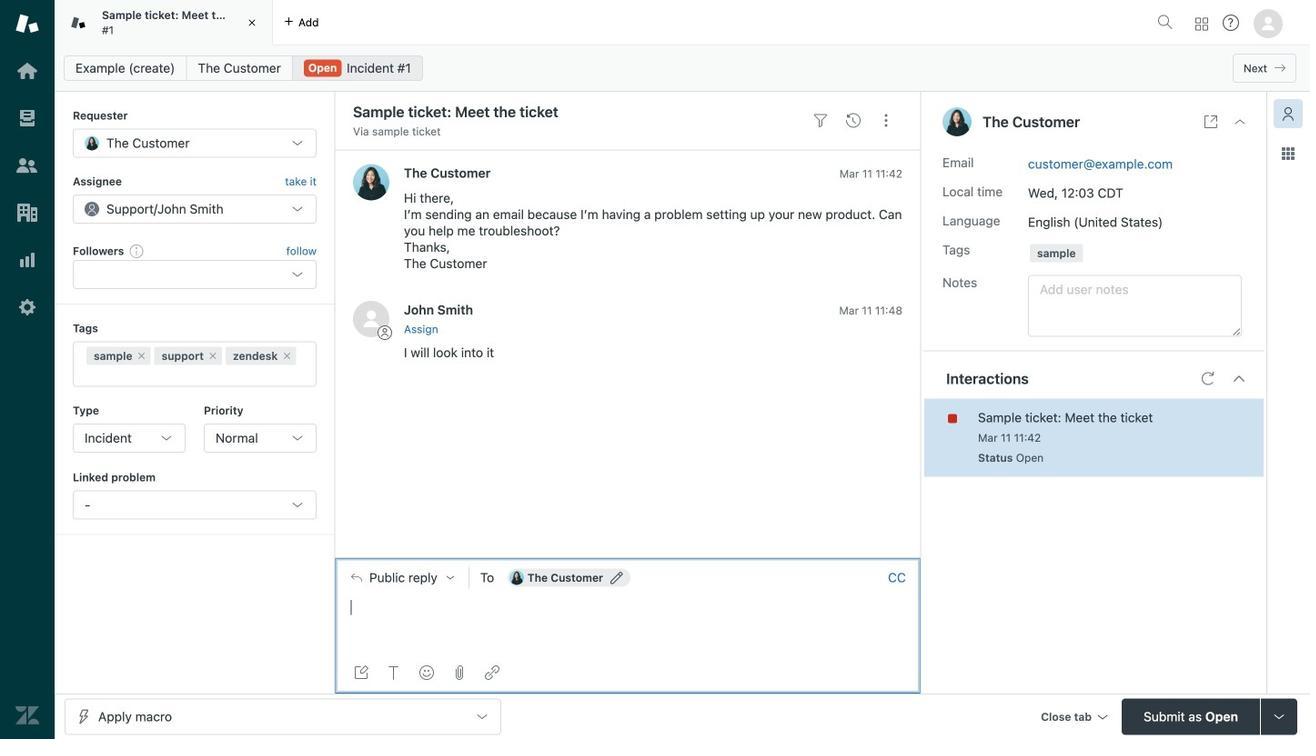 Task type: vqa. For each thing, say whether or not it's contained in the screenshot.
Events "ICON"
yes



Task type: describe. For each thing, give the bounding box(es) containing it.
conversationlabel log
[[335, 150, 921, 558]]

displays possible ticket submission types image
[[1272, 710, 1286, 725]]

insert emojis image
[[419, 666, 434, 680]]

view more details image
[[1204, 115, 1218, 129]]

get started image
[[15, 59, 39, 83]]

format text image
[[387, 666, 401, 680]]

1 remove image from the left
[[207, 351, 218, 362]]

admin image
[[15, 296, 39, 319]]

hide composer image
[[620, 551, 635, 565]]

customer context image
[[1281, 106, 1295, 121]]

Subject field
[[349, 101, 801, 123]]

info on adding followers image
[[130, 244, 144, 258]]

close image inside tabs tab list
[[243, 14, 261, 32]]

secondary element
[[55, 50, 1310, 86]]

get help image
[[1223, 15, 1239, 31]]

apps image
[[1281, 146, 1295, 161]]

draft mode image
[[354, 666, 368, 680]]

Mar 11 11:48 text field
[[839, 304, 902, 317]]

customers image
[[15, 154, 39, 177]]

user image
[[943, 107, 972, 136]]

organizations image
[[15, 201, 39, 225]]

edit user image
[[611, 572, 623, 584]]

Mar 11 11:42 text field
[[839, 167, 902, 180]]



Task type: locate. For each thing, give the bounding box(es) containing it.
events image
[[846, 113, 861, 128]]

ticket actions image
[[879, 113, 893, 128]]

2 avatar image from the top
[[353, 301, 389, 337]]

Add user notes text field
[[1028, 275, 1242, 337]]

1 avatar image from the top
[[353, 164, 389, 201]]

tabs tab list
[[55, 0, 1150, 45]]

main element
[[0, 0, 55, 740]]

1 horizontal spatial remove image
[[281, 351, 292, 362]]

Public reply composer text field
[[343, 597, 912, 635]]

0 horizontal spatial close image
[[243, 14, 261, 32]]

0 vertical spatial avatar image
[[353, 164, 389, 201]]

Mar 11 11:42 text field
[[978, 432, 1041, 444]]

add link (cmd k) image
[[485, 666, 499, 680]]

filter image
[[813, 113, 828, 128]]

close image
[[243, 14, 261, 32], [1233, 115, 1247, 129]]

1 vertical spatial avatar image
[[353, 301, 389, 337]]

remove image
[[207, 351, 218, 362], [281, 351, 292, 362]]

1 vertical spatial close image
[[1233, 115, 1247, 129]]

0 vertical spatial close image
[[243, 14, 261, 32]]

zendesk image
[[15, 704, 39, 728]]

avatar image
[[353, 164, 389, 201], [353, 301, 389, 337]]

reporting image
[[15, 248, 39, 272]]

1 horizontal spatial close image
[[1233, 115, 1247, 129]]

2 remove image from the left
[[281, 351, 292, 362]]

customer@example.com image
[[509, 571, 524, 585]]

0 horizontal spatial remove image
[[207, 351, 218, 362]]

tab
[[55, 0, 273, 45]]

zendesk support image
[[15, 12, 39, 35]]

remove image
[[136, 351, 147, 362]]

views image
[[15, 106, 39, 130]]

add attachment image
[[452, 666, 467, 680]]

zendesk products image
[[1195, 18, 1208, 30]]



